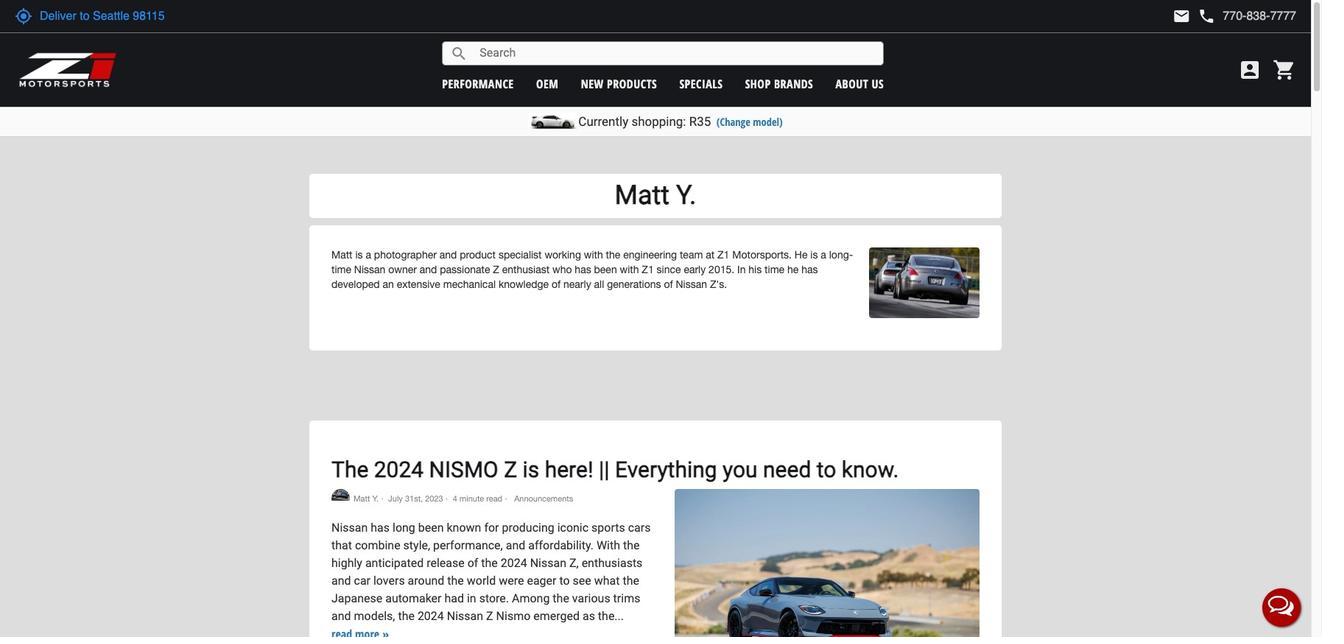 Task type: vqa. For each thing, say whether or not it's contained in the screenshot.
the who
yes



Task type: describe. For each thing, give the bounding box(es) containing it.
world
[[467, 574, 496, 588]]

0 horizontal spatial is
[[355, 249, 363, 260]]

1 vertical spatial with
[[620, 263, 639, 275]]

lovers
[[373, 574, 405, 588]]

in
[[737, 263, 746, 275]]

affordability.
[[528, 539, 594, 553]]

need
[[763, 457, 811, 483]]

nissan down the in
[[447, 609, 483, 623]]

around
[[408, 574, 445, 588]]

shopping_cart
[[1273, 58, 1297, 82]]

extensive
[[397, 278, 440, 290]]

about
[[836, 76, 869, 92]]

combine
[[355, 539, 400, 553]]

his
[[749, 263, 762, 275]]

31st,
[[405, 494, 423, 503]]

and down the highly
[[332, 574, 351, 588]]

the up 'emerged'
[[553, 592, 569, 606]]

style,
[[403, 539, 430, 553]]

minute
[[460, 494, 484, 503]]

anticipated
[[365, 556, 424, 570]]

matt inside matt is a photographer and product specialist working with the engineering team at z1 motorsports. he is a long- time nissan owner and passionate z enthusiast who has been with z1 since early 2015. in his time he has developed an extensive mechanical knowledge of nearly all generations of nissan z's.
[[332, 249, 353, 260]]

matt y. image
[[869, 247, 980, 318]]

new
[[581, 76, 604, 92]]

here!
[[545, 457, 593, 483]]

who
[[553, 263, 572, 275]]

2 horizontal spatial of
[[664, 278, 673, 290]]

1 vertical spatial y.
[[372, 494, 379, 503]]

what
[[594, 574, 620, 588]]

currently
[[579, 114, 629, 129]]

nissan has long been known for producing iconic sports cars that combine style, performance, and affordability. with the highly anticipated release of the 2024 nissan z, enthusiasts and car lovers around the world were eager to see what the japanese automaker had in store. among the various trims and models, the 2024 nissan z nismo emerged as the...
[[332, 521, 651, 623]]

the down automaker
[[398, 609, 415, 623]]

mechanical
[[443, 278, 496, 290]]

the up trims
[[623, 574, 639, 588]]

shop brands
[[745, 76, 813, 92]]

0 vertical spatial 2024
[[374, 457, 424, 483]]

sports
[[592, 521, 625, 535]]

1 vertical spatial 2024
[[501, 556, 527, 570]]

r35
[[689, 114, 711, 129]]

the
[[332, 457, 369, 483]]

2 horizontal spatial is
[[811, 249, 818, 260]]

0 vertical spatial y.
[[676, 180, 696, 211]]

account_box
[[1238, 58, 1262, 82]]

owner
[[388, 263, 417, 275]]

car
[[354, 574, 371, 588]]

enthusiast
[[502, 263, 550, 275]]

2 vertical spatial matt
[[354, 494, 370, 503]]

my_location
[[15, 7, 32, 25]]

been inside matt is a photographer and product specialist working with the engineering team at z1 motorsports. he is a long- time nissan owner and passionate z enthusiast who has been with z1 since early 2015. in his time he has developed an extensive mechanical knowledge of nearly all generations of nissan z's.
[[594, 263, 617, 275]]

at
[[706, 249, 715, 260]]

nissan up eager
[[530, 556, 567, 570]]

0 horizontal spatial z1
[[642, 263, 654, 275]]

motorsports.
[[732, 249, 792, 260]]

specials
[[680, 76, 723, 92]]

various
[[572, 592, 610, 606]]

shop brands link
[[745, 76, 813, 92]]

about us
[[836, 76, 884, 92]]

z1 motorsports logo image
[[18, 52, 117, 88]]

1 horizontal spatial is
[[523, 457, 539, 483]]

(change
[[717, 115, 751, 129]]

for
[[484, 521, 499, 535]]

model)
[[753, 115, 783, 129]]

z inside matt is a photographer and product specialist working with the engineering team at z1 motorsports. he is a long- time nissan owner and passionate z enthusiast who has been with z1 since early 2015. in his time he has developed an extensive mechanical knowledge of nearly all generations of nissan z's.
[[493, 263, 499, 275]]

2 a from the left
[[821, 249, 826, 260]]

were
[[499, 574, 524, 588]]

nissan up developed in the left top of the page
[[354, 263, 386, 275]]

and up extensive
[[420, 263, 437, 275]]

all
[[594, 278, 604, 290]]

early
[[684, 263, 706, 275]]

performance
[[442, 76, 514, 92]]

read
[[486, 494, 503, 503]]

specialist
[[499, 249, 542, 260]]

passionate
[[440, 263, 490, 275]]

2 vertical spatial 2024
[[418, 609, 444, 623]]

he
[[788, 263, 799, 275]]

shopping:
[[632, 114, 686, 129]]

nismo
[[429, 457, 499, 483]]

cars
[[628, 521, 651, 535]]

announcements
[[512, 494, 573, 503]]

you
[[723, 457, 758, 483]]

performance link
[[442, 76, 514, 92]]

with
[[597, 539, 620, 553]]

release
[[427, 556, 465, 570]]

brands
[[774, 76, 813, 92]]

he
[[795, 249, 808, 260]]

1 horizontal spatial has
[[575, 263, 591, 275]]

mail link
[[1173, 7, 1191, 25]]

(change model) link
[[717, 115, 783, 129]]

in
[[467, 592, 476, 606]]

emerged
[[534, 609, 580, 623]]

1 vertical spatial z
[[504, 457, 517, 483]]

1 horizontal spatial of
[[552, 278, 561, 290]]



Task type: locate. For each thing, give the bounding box(es) containing it.
2024 up july
[[374, 457, 424, 483]]

0 horizontal spatial matt
[[332, 249, 353, 260]]

and up passionate
[[440, 249, 457, 260]]

the up had
[[447, 574, 464, 588]]

1 vertical spatial z1
[[642, 263, 654, 275]]

0 horizontal spatial of
[[468, 556, 478, 570]]

nissan down early
[[676, 278, 707, 290]]

producing
[[502, 521, 555, 535]]

of down performance,
[[468, 556, 478, 570]]

1 horizontal spatial to
[[817, 457, 836, 483]]

z inside nissan has long been known for producing iconic sports cars that combine style, performance, and affordability. with the highly anticipated release of the 2024 nissan z, enthusiasts and car lovers around the world were eager to see what the japanese automaker had in store. among the various trims and models, the 2024 nissan z nismo emerged as the...
[[486, 609, 493, 623]]

is up announcements
[[523, 457, 539, 483]]

had
[[445, 592, 464, 606]]

0 vertical spatial z1
[[718, 249, 730, 260]]

4 minute read
[[453, 494, 503, 503]]

the 2024 nismo z is here! || everything you need to know. image
[[675, 489, 980, 637]]

is up developed in the left top of the page
[[355, 249, 363, 260]]

matt y. image
[[332, 489, 350, 501]]

eager
[[527, 574, 557, 588]]

1 horizontal spatial been
[[594, 263, 617, 275]]

2 horizontal spatial matt
[[615, 180, 670, 211]]

matt up engineering
[[615, 180, 670, 211]]

z1 down engineering
[[642, 263, 654, 275]]

account_box link
[[1235, 58, 1266, 82]]

z1 right at
[[718, 249, 730, 260]]

2015.
[[709, 263, 735, 275]]

0 vertical spatial with
[[584, 249, 603, 260]]

0 horizontal spatial has
[[371, 521, 390, 535]]

y. left july
[[372, 494, 379, 503]]

been up style,
[[418, 521, 444, 535]]

with up all
[[584, 249, 603, 260]]

team
[[680, 249, 703, 260]]

know.
[[842, 457, 899, 483]]

0 horizontal spatial with
[[584, 249, 603, 260]]

of down the who
[[552, 278, 561, 290]]

1 horizontal spatial a
[[821, 249, 826, 260]]

the up world
[[481, 556, 498, 570]]

to inside nissan has long been known for producing iconic sports cars that combine style, performance, and affordability. with the highly anticipated release of the 2024 nissan z, enthusiasts and car lovers around the world were eager to see what the japanese automaker had in store. among the various trims and models, the 2024 nissan z nismo emerged as the...
[[559, 574, 570, 588]]

an
[[383, 278, 394, 290]]

since
[[657, 263, 681, 275]]

highly
[[332, 556, 362, 570]]

0 vertical spatial matt y.
[[615, 180, 696, 211]]

july 31st, 2023
[[388, 494, 443, 503]]

matt y. up engineering
[[615, 180, 696, 211]]

among
[[512, 592, 550, 606]]

nissan up that
[[332, 521, 368, 535]]

1 horizontal spatial z1
[[718, 249, 730, 260]]

a left long-
[[821, 249, 826, 260]]

nearly
[[564, 278, 591, 290]]

z down store.
[[486, 609, 493, 623]]

1 a from the left
[[366, 249, 371, 260]]

see
[[573, 574, 591, 588]]

matt right matt y. icon
[[354, 494, 370, 503]]

mail phone
[[1173, 7, 1216, 25]]

1 horizontal spatial time
[[765, 263, 785, 275]]

about us link
[[836, 76, 884, 92]]

0 horizontal spatial a
[[366, 249, 371, 260]]

z
[[493, 263, 499, 275], [504, 457, 517, 483], [486, 609, 493, 623]]

1 horizontal spatial matt
[[354, 494, 370, 503]]

phone link
[[1198, 7, 1297, 25]]

0 horizontal spatial y.
[[372, 494, 379, 503]]

the inside matt is a photographer and product specialist working with the engineering team at z1 motorsports. he is a long- time nissan owner and passionate z enthusiast who has been with z1 since early 2015. in his time he has developed an extensive mechanical knowledge of nearly all generations of nissan z's.
[[606, 249, 621, 260]]

new products link
[[581, 76, 657, 92]]

long
[[393, 521, 415, 535]]

shop
[[745, 76, 771, 92]]

Search search field
[[468, 42, 883, 65]]

product
[[460, 249, 496, 260]]

july
[[388, 494, 403, 503]]

z's.
[[710, 278, 727, 290]]

a up developed in the left top of the page
[[366, 249, 371, 260]]

0 horizontal spatial been
[[418, 521, 444, 535]]

to left see
[[559, 574, 570, 588]]

been
[[594, 263, 617, 275], [418, 521, 444, 535]]

specials link
[[680, 76, 723, 92]]

currently shopping: r35 (change model)
[[579, 114, 783, 129]]

1 horizontal spatial with
[[620, 263, 639, 275]]

1 horizontal spatial y.
[[676, 180, 696, 211]]

as
[[583, 609, 595, 623]]

phone
[[1198, 7, 1216, 25]]

has inside nissan has long been known for producing iconic sports cars that combine style, performance, and affordability. with the highly anticipated release of the 2024 nissan z, enthusiasts and car lovers around the world were eager to see what the japanese automaker had in store. among the various trims and models, the 2024 nissan z nismo emerged as the...
[[371, 521, 390, 535]]

1 vertical spatial matt y.
[[354, 494, 379, 503]]

y.
[[676, 180, 696, 211], [372, 494, 379, 503]]

0 vertical spatial been
[[594, 263, 617, 275]]

has up nearly
[[575, 263, 591, 275]]

us
[[872, 76, 884, 92]]

shopping_cart link
[[1269, 58, 1297, 82]]

2024 down automaker
[[418, 609, 444, 623]]

the 2024 nismo z is here! || everything you need to know. link
[[332, 457, 899, 483]]

japanese
[[332, 592, 383, 606]]

products
[[607, 76, 657, 92]]

is right he
[[811, 249, 818, 260]]

z down the "product"
[[493, 263, 499, 275]]

that
[[332, 539, 352, 553]]

new products
[[581, 76, 657, 92]]

1 vertical spatial matt
[[332, 249, 353, 260]]

1 vertical spatial been
[[418, 521, 444, 535]]

has right he
[[802, 263, 818, 275]]

0 horizontal spatial matt y.
[[354, 494, 379, 503]]

and down producing
[[506, 539, 525, 553]]

photographer
[[374, 249, 437, 260]]

of down since
[[664, 278, 673, 290]]

the 2024 nismo z is here! || everything you need to know.
[[332, 457, 899, 483]]

and down japanese
[[332, 609, 351, 623]]

has
[[575, 263, 591, 275], [802, 263, 818, 275], [371, 521, 390, 535]]

||
[[599, 457, 610, 483]]

time left he
[[765, 263, 785, 275]]

z1
[[718, 249, 730, 260], [642, 263, 654, 275]]

long-
[[829, 249, 853, 260]]

0 vertical spatial to
[[817, 457, 836, 483]]

oem link
[[536, 76, 559, 92]]

been up all
[[594, 263, 617, 275]]

2 time from the left
[[765, 263, 785, 275]]

1 horizontal spatial matt y.
[[615, 180, 696, 211]]

the...
[[598, 609, 624, 623]]

with up "generations"
[[620, 263, 639, 275]]

been inside nissan has long been known for producing iconic sports cars that combine style, performance, and affordability. with the highly anticipated release of the 2024 nissan z, enthusiasts and car lovers around the world were eager to see what the japanese automaker had in store. among the various trims and models, the 2024 nissan z nismo emerged as the...
[[418, 521, 444, 535]]

matt y. right matt y. icon
[[354, 494, 379, 503]]

y. up team
[[676, 180, 696, 211]]

matt up developed in the left top of the page
[[332, 249, 353, 260]]

engineering
[[623, 249, 677, 260]]

1 vertical spatial to
[[559, 574, 570, 588]]

time up developed in the left top of the page
[[332, 263, 351, 275]]

1 time from the left
[[332, 263, 351, 275]]

the down the cars
[[623, 539, 640, 553]]

0 vertical spatial z
[[493, 263, 499, 275]]

z up announcements
[[504, 457, 517, 483]]

z,
[[569, 556, 579, 570]]

of inside nissan has long been known for producing iconic sports cars that combine style, performance, and affordability. with the highly anticipated release of the 2024 nissan z, enthusiasts and car lovers around the world were eager to see what the japanese automaker had in store. among the various trims and models, the 2024 nissan z nismo emerged as the...
[[468, 556, 478, 570]]

0 vertical spatial matt
[[615, 180, 670, 211]]

has up 'combine'
[[371, 521, 390, 535]]

and
[[440, 249, 457, 260], [420, 263, 437, 275], [506, 539, 525, 553], [332, 574, 351, 588], [332, 609, 351, 623]]

2024
[[374, 457, 424, 483], [501, 556, 527, 570], [418, 609, 444, 623]]

search
[[450, 45, 468, 62]]

2 horizontal spatial has
[[802, 263, 818, 275]]

oem
[[536, 76, 559, 92]]

store.
[[479, 592, 509, 606]]

2023
[[425, 494, 443, 503]]

0 horizontal spatial to
[[559, 574, 570, 588]]

enthusiasts
[[582, 556, 643, 570]]

working
[[545, 249, 581, 260]]

automaker
[[385, 592, 442, 606]]

known
[[447, 521, 481, 535]]

the up "generations"
[[606, 249, 621, 260]]

to right need
[[817, 457, 836, 483]]

of
[[552, 278, 561, 290], [664, 278, 673, 290], [468, 556, 478, 570]]

4
[[453, 494, 457, 503]]

2 vertical spatial z
[[486, 609, 493, 623]]

2024 up "were"
[[501, 556, 527, 570]]

iconic
[[557, 521, 589, 535]]

nismo
[[496, 609, 531, 623]]

is
[[355, 249, 363, 260], [811, 249, 818, 260], [523, 457, 539, 483]]

matt is a photographer and product specialist working with the engineering team at z1 motorsports. he is a long- time nissan owner and passionate z enthusiast who has been with z1 since early 2015. in his time he has developed an extensive mechanical knowledge of nearly all generations of nissan z's.
[[332, 249, 853, 290]]

0 horizontal spatial time
[[332, 263, 351, 275]]

developed
[[332, 278, 380, 290]]

performance,
[[433, 539, 503, 553]]



